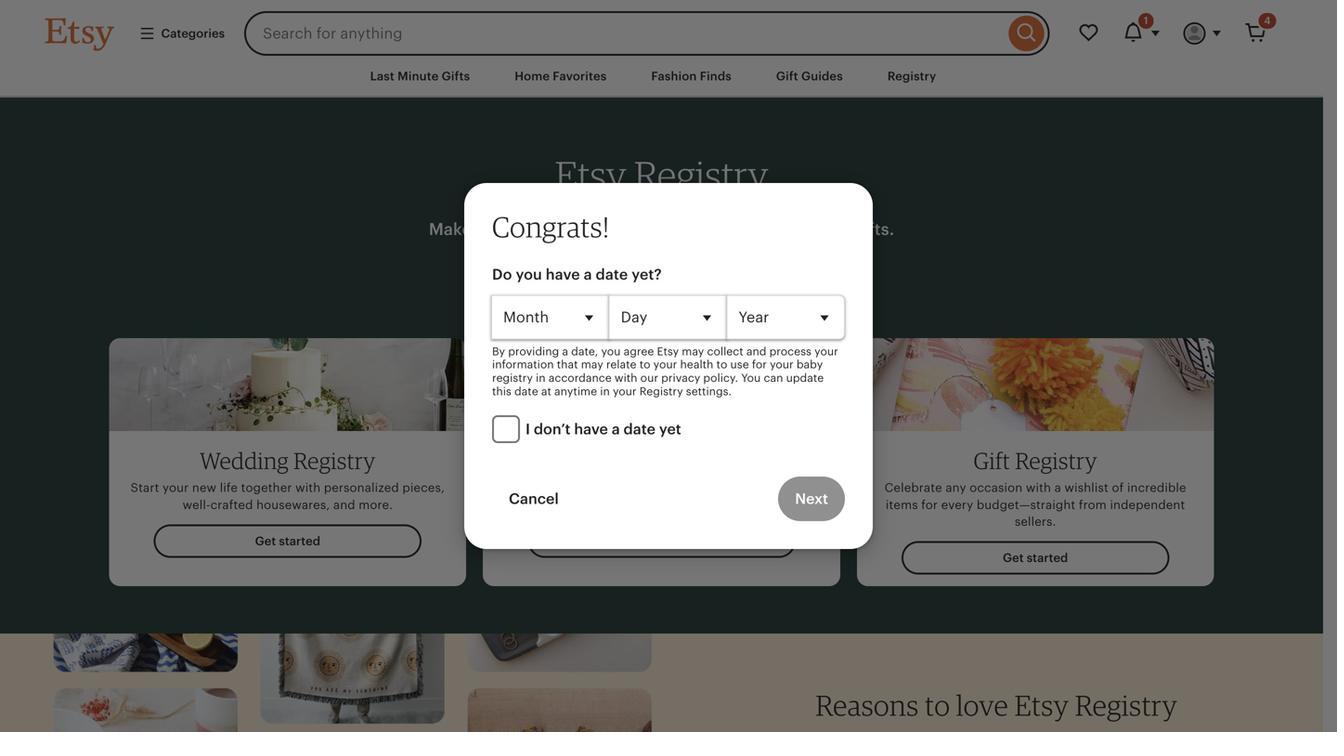 Task type: locate. For each thing, give the bounding box(es) containing it.
date
[[596, 266, 628, 283], [515, 385, 539, 398], [624, 421, 656, 437]]

1 vertical spatial the
[[583, 498, 602, 512]]

world
[[680, 481, 713, 495]]

banner
[[12, 0, 1312, 56]]

any
[[946, 481, 967, 495]]

privacy
[[662, 372, 701, 384]]

0 horizontal spatial items
[[792, 481, 825, 495]]

creations.
[[708, 498, 766, 512]]

0 vertical spatial items
[[792, 481, 825, 495]]

etsy right agree
[[657, 345, 679, 357]]

1 horizontal spatial etsy
[[657, 345, 679, 357]]

little
[[587, 481, 613, 495]]

welcome your little one to the world with custom items and the cutest, cuddliest creations.
[[499, 481, 825, 512]]

have for don't
[[575, 421, 608, 437]]

budget—straight
[[977, 498, 1076, 512]]

well-
[[183, 498, 211, 512]]

can
[[764, 372, 784, 384]]

registry
[[634, 152, 769, 198], [640, 385, 683, 398], [294, 447, 376, 474], [1016, 447, 1098, 474], [1076, 688, 1178, 722]]

with inside gift registry celebrate any occasion with a wishlist of incredible items for every budget—straight from independent sellers.
[[1027, 481, 1052, 495]]

1 vertical spatial you
[[602, 345, 621, 357]]

your up privacy
[[654, 358, 678, 371]]

None search field
[[244, 11, 1050, 56]]

at
[[542, 385, 552, 398]]

in down the accordance
[[600, 385, 610, 398]]

in up at
[[536, 372, 546, 384]]

1 vertical spatial items
[[886, 498, 919, 512]]

every up do at the top left of the page
[[476, 220, 521, 239]]

0 vertical spatial date
[[596, 266, 628, 283]]

one
[[616, 481, 639, 495]]

to right one
[[642, 481, 654, 495]]

date left the yet
[[624, 421, 656, 437]]

yet?
[[632, 266, 662, 283]]

1 vertical spatial etsy
[[657, 345, 679, 357]]

1 vertical spatial for
[[922, 498, 938, 512]]

etsy
[[555, 152, 627, 198], [657, 345, 679, 357], [1015, 688, 1070, 722]]

anytime
[[555, 385, 597, 398]]

have
[[546, 266, 580, 283], [575, 421, 608, 437]]

with up creations.
[[716, 481, 742, 495]]

with up budget—straight
[[1027, 481, 1052, 495]]

items right custom
[[792, 481, 825, 495]]

2 vertical spatial date
[[624, 421, 656, 437]]

items
[[792, 481, 825, 495], [886, 498, 919, 512]]

you right do at the top left of the page
[[516, 266, 542, 283]]

have right don't on the bottom left of the page
[[575, 421, 608, 437]]

0 horizontal spatial and
[[333, 498, 356, 512]]

registry inside wedding registry start your new life together with personalized pieces, well-crafted housewares, and more.
[[294, 447, 376, 474]]

for down the celebrate
[[922, 498, 938, 512]]

items down the celebrate
[[886, 498, 919, 512]]

providing
[[508, 345, 559, 357]]

sellers.
[[1015, 515, 1057, 529]]

accordance
[[549, 372, 612, 384]]

0 vertical spatial for
[[752, 358, 767, 371]]

a left 'wishlist'
[[1055, 481, 1062, 495]]

2 vertical spatial etsy
[[1015, 688, 1070, 722]]

to up our on the bottom of page
[[640, 358, 651, 371]]

may down date,
[[581, 358, 604, 371]]

for inside by providing a date, you agree etsy may collect and process your information that may relate to your health to use for your baby registry in accordance with our privacy policy. you can update this date at anytime in your registry settings.
[[752, 358, 767, 371]]

custom
[[745, 481, 789, 495]]

0 vertical spatial etsy
[[555, 152, 627, 198]]

registry for gift registry celebrate any occasion with a wishlist of incredible items for every budget—straight from independent sellers.
[[1016, 447, 1098, 474]]

you inside by providing a date, you agree etsy may collect and process your information that may relate to your health to use for your baby registry in accordance with our privacy policy. you can update this date at anytime in your registry settings.
[[602, 345, 621, 357]]

to up policy.
[[717, 358, 728, 371]]

0 vertical spatial in
[[536, 372, 546, 384]]

next button
[[779, 476, 845, 521]]

1 horizontal spatial and
[[558, 498, 580, 512]]

with down relate
[[615, 372, 638, 384]]

relate
[[607, 358, 637, 371]]

have for you
[[546, 266, 580, 283]]

meaningful
[[609, 220, 701, 239]]

0 horizontal spatial you
[[516, 266, 542, 283]]

incredible
[[1128, 481, 1187, 495]]

1 vertical spatial in
[[600, 385, 610, 398]]

with inside welcome your little one to the world with custom items and the cutest, cuddliest creations.
[[716, 481, 742, 495]]

gift registry celebrate any occasion with a wishlist of incredible items for every budget—straight from independent sellers.
[[885, 447, 1187, 529]]

may up the health
[[682, 345, 705, 357]]

registry
[[492, 372, 533, 384]]

the up cuddliest
[[657, 481, 676, 495]]

date down registry
[[515, 385, 539, 398]]

0 horizontal spatial for
[[752, 358, 767, 371]]

a up that
[[562, 345, 569, 357]]

life
[[220, 481, 238, 495]]

have down milestone
[[546, 266, 580, 283]]

0 horizontal spatial in
[[536, 372, 546, 384]]

wedding
[[200, 447, 289, 474]]

policy.
[[704, 372, 739, 384]]

etsy right love
[[1015, 688, 1070, 722]]

you up relate
[[602, 345, 621, 357]]

gift
[[974, 447, 1011, 474]]

the down little
[[583, 498, 602, 512]]

collect
[[707, 345, 744, 357]]

the
[[657, 481, 676, 495], [583, 498, 602, 512]]

for
[[752, 358, 767, 371], [922, 498, 938, 512]]

to
[[640, 358, 651, 371], [717, 358, 728, 371], [642, 481, 654, 495], [925, 688, 951, 722]]

1 horizontal spatial the
[[657, 481, 676, 495]]

1 horizontal spatial in
[[600, 385, 610, 398]]

1 horizontal spatial for
[[922, 498, 938, 512]]

your up well-
[[163, 481, 189, 495]]

1 vertical spatial have
[[575, 421, 608, 437]]

0 vertical spatial you
[[516, 266, 542, 283]]

and
[[747, 345, 767, 357], [333, 498, 356, 512], [558, 498, 580, 512]]

this
[[492, 385, 512, 398]]

1 vertical spatial date
[[515, 385, 539, 398]]

0 vertical spatial have
[[546, 266, 580, 283]]

your left little
[[557, 481, 583, 495]]

a
[[584, 266, 592, 283], [562, 345, 569, 357], [612, 421, 620, 437], [1055, 481, 1062, 495]]

a down milestone
[[584, 266, 592, 283]]

1 vertical spatial every
[[942, 498, 974, 512]]

and left "cutest,"
[[558, 498, 580, 512]]

with up housewares,
[[296, 481, 321, 495]]

you
[[516, 266, 542, 283], [602, 345, 621, 357]]

2 horizontal spatial etsy
[[1015, 688, 1070, 722]]

from
[[1079, 498, 1107, 512]]

menu bar
[[12, 56, 1312, 98]]

1 horizontal spatial items
[[886, 498, 919, 512]]

for up you
[[752, 358, 767, 371]]

and down personalized
[[333, 498, 356, 512]]

your
[[815, 345, 839, 357], [654, 358, 678, 371], [770, 358, 794, 371], [613, 385, 637, 398], [163, 481, 189, 495], [557, 481, 583, 495]]

with
[[705, 220, 740, 239], [615, 372, 638, 384], [296, 481, 321, 495], [716, 481, 742, 495], [1027, 481, 1052, 495]]

congrats!
[[492, 210, 610, 244]]

date,
[[572, 345, 599, 357]]

1 horizontal spatial every
[[942, 498, 974, 512]]

1 horizontal spatial may
[[682, 345, 705, 357]]

2 horizontal spatial and
[[747, 345, 767, 357]]

etsy up milestone
[[555, 152, 627, 198]]

and up use
[[747, 345, 767, 357]]

registry inside gift registry celebrate any occasion with a wishlist of incredible items for every budget—straight from independent sellers.
[[1016, 447, 1098, 474]]

date left yet?
[[596, 266, 628, 283]]

celebrate
[[885, 481, 943, 495]]

and inside welcome your little one to the world with custom items and the cutest, cuddliest creations.
[[558, 498, 580, 512]]

0 horizontal spatial the
[[583, 498, 602, 512]]

process
[[770, 345, 812, 357]]

every down any
[[942, 498, 974, 512]]

a inside by providing a date, you agree etsy may collect and process your information that may relate to your health to use for your baby registry in accordance with our privacy policy. you can update this date at anytime in your registry settings.
[[562, 345, 569, 357]]

in
[[536, 372, 546, 384], [600, 385, 610, 398]]

and inside by providing a date, you agree etsy may collect and process your information that may relate to your health to use for your baby registry in accordance with our privacy policy. you can update this date at anytime in your registry settings.
[[747, 345, 767, 357]]

crafted
[[211, 498, 253, 512]]

do
[[492, 266, 512, 283]]

0 vertical spatial every
[[476, 220, 521, 239]]

1 vertical spatial may
[[581, 358, 604, 371]]

your down relate
[[613, 385, 637, 398]]

with inside wedding registry start your new life together with personalized pieces, well-crafted housewares, and more.
[[296, 481, 321, 495]]

our
[[641, 372, 659, 384]]

settings.
[[686, 385, 732, 398]]

cutest,
[[606, 498, 646, 512]]

every
[[476, 220, 521, 239], [942, 498, 974, 512]]

1 horizontal spatial you
[[602, 345, 621, 357]]

0 horizontal spatial every
[[476, 220, 521, 239]]

cuddliest
[[650, 498, 704, 512]]

may
[[682, 345, 705, 357], [581, 358, 604, 371]]



Task type: describe. For each thing, give the bounding box(es) containing it.
make
[[429, 220, 472, 239]]

0 vertical spatial may
[[682, 345, 705, 357]]

reasons
[[816, 688, 919, 722]]

a inside gift registry celebrate any occasion with a wishlist of incredible items for every budget—straight from independent sellers.
[[1055, 481, 1062, 495]]

registry for etsy registry
[[634, 152, 769, 198]]

registry for wedding registry start your new life together with personalized pieces, well-crafted housewares, and more.
[[294, 447, 376, 474]]

reasons to love etsy registry
[[816, 688, 1178, 722]]

yet
[[660, 421, 682, 437]]

a left the yet
[[612, 421, 620, 437]]

together
[[241, 481, 292, 495]]

milestone
[[525, 220, 605, 239]]

registry inside by providing a date, you agree etsy may collect and process your information that may relate to your health to use for your baby registry in accordance with our privacy policy. you can update this date at anytime in your registry settings.
[[640, 385, 683, 398]]

items inside welcome your little one to the world with custom items and the cutest, cuddliest creations.
[[792, 481, 825, 495]]

do you have a date yet?
[[492, 266, 662, 283]]

new
[[192, 481, 217, 495]]

0 vertical spatial the
[[657, 481, 676, 495]]

agree
[[624, 345, 654, 357]]

you
[[742, 372, 761, 384]]

next
[[795, 490, 829, 507]]

i don't have a date yet
[[526, 421, 682, 437]]

congrats! dialog
[[0, 0, 1338, 732]]

to inside welcome your little one to the world with custom items and the cutest, cuddliest creations.
[[642, 481, 654, 495]]

pieces,
[[403, 481, 445, 495]]

special
[[792, 220, 849, 239]]

cancel button
[[492, 476, 576, 521]]

more.
[[359, 498, 393, 512]]

update
[[787, 372, 824, 384]]

by
[[492, 345, 505, 357]]

health
[[681, 358, 714, 371]]

occasion
[[970, 481, 1023, 495]]

wishlist
[[1065, 481, 1109, 495]]

every inside gift registry celebrate any occasion with a wishlist of incredible items for every budget—straight from independent sellers.
[[942, 498, 974, 512]]

housewares,
[[257, 498, 330, 512]]

of
[[1113, 481, 1125, 495]]

with inside by providing a date, you agree etsy may collect and process your information that may relate to your health to use for your baby registry in accordance with our privacy policy. you can update this date at anytime in your registry settings.
[[615, 372, 638, 384]]

your inside welcome your little one to the world with custom items and the cutest, cuddliest creations.
[[557, 481, 583, 495]]

cancel
[[509, 490, 559, 507]]

information
[[492, 358, 554, 371]]

wedding registry start your new life together with personalized pieces, well-crafted housewares, and more.
[[131, 447, 445, 512]]

for inside gift registry celebrate any occasion with a wishlist of incredible items for every budget—straight from independent sellers.
[[922, 498, 938, 512]]

date for i don't have a date yet
[[624, 421, 656, 437]]

your up can
[[770, 358, 794, 371]]

and inside wedding registry start your new life together with personalized pieces, well-crafted housewares, and more.
[[333, 498, 356, 512]]

use
[[731, 358, 749, 371]]

start
[[131, 481, 159, 495]]

date for do you have a date yet?
[[596, 266, 628, 283]]

0 horizontal spatial etsy
[[555, 152, 627, 198]]

to left love
[[925, 688, 951, 722]]

items inside gift registry celebrate any occasion with a wishlist of incredible items for every budget—straight from independent sellers.
[[886, 498, 919, 512]]

don't
[[534, 421, 571, 437]]

gifts.
[[853, 220, 895, 239]]

etsy registry
[[555, 152, 769, 198]]

personalized
[[324, 481, 399, 495]]

make every milestone meaningful with extra-special gifts.
[[429, 220, 895, 239]]

with left extra-
[[705, 220, 740, 239]]

by providing a date, you agree etsy may collect and process your information that may relate to your health to use for your baby registry in accordance with our privacy policy. you can update this date at anytime in your registry settings.
[[492, 345, 839, 398]]

welcome
[[499, 481, 554, 495]]

independent
[[1111, 498, 1186, 512]]

date inside by providing a date, you agree etsy may collect and process your information that may relate to your health to use for your baby registry in accordance with our privacy policy. you can update this date at anytime in your registry settings.
[[515, 385, 539, 398]]

your inside wedding registry start your new life together with personalized pieces, well-crafted housewares, and more.
[[163, 481, 189, 495]]

i
[[526, 421, 530, 437]]

etsy inside by providing a date, you agree etsy may collect and process your information that may relate to your health to use for your baby registry in accordance with our privacy policy. you can update this date at anytime in your registry settings.
[[657, 345, 679, 357]]

your up baby
[[815, 345, 839, 357]]

extra-
[[745, 220, 792, 239]]

0 horizontal spatial may
[[581, 358, 604, 371]]

love
[[957, 688, 1009, 722]]

that
[[557, 358, 578, 371]]

baby
[[797, 358, 823, 371]]



Task type: vqa. For each thing, say whether or not it's contained in the screenshot.
"to"
yes



